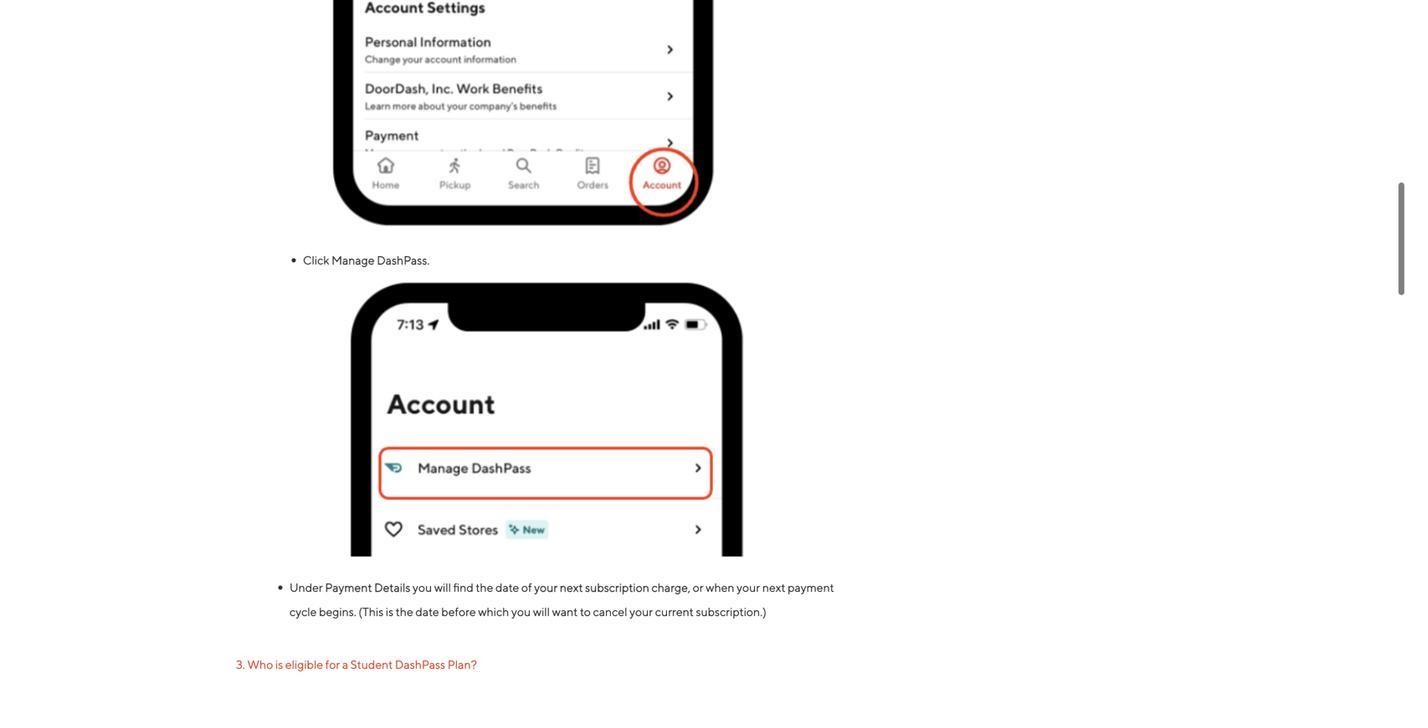 Task type: locate. For each thing, give the bounding box(es) containing it.
1 vertical spatial will
[[533, 605, 550, 619]]

0 vertical spatial dashpass
[[377, 253, 427, 267]]

,
[[688, 581, 691, 595]]

you right details
[[413, 581, 432, 595]]

0 horizontal spatial will
[[434, 581, 451, 595]]

plan?
[[448, 657, 477, 671]]

1 vertical spatial the
[[396, 605, 413, 619]]

1 horizontal spatial you
[[512, 605, 531, 619]]

dashpass left plan?
[[395, 657, 445, 671]]

0 horizontal spatial the
[[396, 605, 413, 619]]

0 horizontal spatial date
[[416, 605, 439, 619]]

1 vertical spatial is
[[275, 657, 283, 671]]

will
[[434, 581, 451, 595], [533, 605, 550, 619]]

0 vertical spatial the
[[476, 581, 493, 595]]

subscription
[[585, 581, 650, 595]]

1 horizontal spatial the
[[476, 581, 493, 595]]

1 horizontal spatial date
[[496, 581, 519, 595]]

1 vertical spatial you
[[512, 605, 531, 619]]

date
[[496, 581, 519, 595], [416, 605, 439, 619]]

dashpass right manage
[[377, 253, 427, 267]]

which
[[478, 605, 509, 619]]

current
[[655, 605, 694, 619]]

the inside , or when your next payment cycle begins. (this is the date before which you will want to cancel your current subscription.)
[[396, 605, 413, 619]]

0 vertical spatial is
[[386, 605, 394, 619]]

the
[[476, 581, 493, 595], [396, 605, 413, 619]]

subscription.)
[[696, 605, 767, 619]]

the right find
[[476, 581, 493, 595]]

to
[[580, 605, 591, 619]]

0 horizontal spatial is
[[275, 657, 283, 671]]

.
[[427, 253, 430, 267]]

3. who is eligible for a student dashpass plan? link
[[236, 657, 477, 671]]

0 horizontal spatial you
[[413, 581, 432, 595]]

date left 'before'
[[416, 605, 439, 619]]

your right of
[[534, 581, 558, 595]]

, or when your next payment cycle begins. (this is the date before which you will want to cancel your current subscription.)
[[290, 581, 834, 619]]

next inside , or when your next payment cycle begins. (this is the date before which you will want to cancel your current subscription.)
[[763, 581, 786, 595]]

(this
[[359, 605, 384, 619]]

is
[[386, 605, 394, 619], [275, 657, 283, 671]]

date left of
[[496, 581, 519, 595]]

1 vertical spatial dashpass
[[395, 657, 445, 671]]

your right cancel
[[630, 605, 653, 619]]

will left find
[[434, 581, 451, 595]]

the down details
[[396, 605, 413, 619]]

find
[[453, 581, 474, 595]]

payment
[[325, 581, 372, 595]]

user-added image image
[[305, 0, 724, 238], [339, 282, 757, 565]]

your
[[534, 581, 558, 595], [737, 581, 760, 595], [630, 605, 653, 619]]

next
[[560, 581, 583, 595], [763, 581, 786, 595]]

of
[[521, 581, 532, 595]]

is right (this
[[386, 605, 394, 619]]

1 horizontal spatial is
[[386, 605, 394, 619]]

you down of
[[512, 605, 531, 619]]

or
[[693, 581, 704, 595]]

manage
[[332, 253, 375, 267]]

0 vertical spatial user-added image image
[[305, 0, 724, 238]]

under
[[290, 581, 323, 595]]

is right who
[[275, 657, 283, 671]]

0 horizontal spatial next
[[560, 581, 583, 595]]

dashpass
[[377, 253, 427, 267], [395, 657, 445, 671]]

next left payment on the bottom right of page
[[763, 581, 786, 595]]

1 horizontal spatial next
[[763, 581, 786, 595]]

0 vertical spatial date
[[496, 581, 519, 595]]

next up want
[[560, 581, 583, 595]]

1 next from the left
[[560, 581, 583, 595]]

you
[[413, 581, 432, 595], [512, 605, 531, 619]]

begins.
[[319, 605, 356, 619]]

is inside , or when your next payment cycle begins. (this is the date before which you will want to cancel your current subscription.)
[[386, 605, 394, 619]]

1 vertical spatial date
[[416, 605, 439, 619]]

click manage dashpass .
[[303, 253, 432, 267]]

1 horizontal spatial will
[[533, 605, 550, 619]]

your right when
[[737, 581, 760, 595]]

2 next from the left
[[763, 581, 786, 595]]

eligible
[[285, 657, 323, 671]]

will left want
[[533, 605, 550, 619]]



Task type: vqa. For each thing, say whether or not it's contained in the screenshot.
Under
yes



Task type: describe. For each thing, give the bounding box(es) containing it.
date inside , or when your next payment cycle begins. (this is the date before which you will want to cancel your current subscription.)
[[416, 605, 439, 619]]

student
[[351, 657, 393, 671]]

0 horizontal spatial your
[[534, 581, 558, 595]]

0 vertical spatial you
[[413, 581, 432, 595]]

will inside , or when your next payment cycle begins. (this is the date before which you will want to cancel your current subscription.)
[[533, 605, 550, 619]]

under payment details you will find the date of your next subscription charge
[[290, 581, 688, 595]]

3.
[[236, 657, 245, 671]]

details
[[374, 581, 410, 595]]

1 vertical spatial user-added image image
[[339, 282, 757, 565]]

click
[[303, 253, 329, 267]]

cancel
[[593, 605, 627, 619]]

cycle
[[290, 605, 317, 619]]

payment
[[788, 581, 834, 595]]

1 horizontal spatial your
[[630, 605, 653, 619]]

when
[[706, 581, 735, 595]]

a
[[342, 657, 348, 671]]

charge
[[652, 581, 688, 595]]

0 vertical spatial will
[[434, 581, 451, 595]]

before
[[441, 605, 476, 619]]

for
[[325, 657, 340, 671]]

3. who is eligible for a student dashpass plan?
[[236, 657, 477, 671]]

2 horizontal spatial your
[[737, 581, 760, 595]]

you inside , or when your next payment cycle begins. (this is the date before which you will want to cancel your current subscription.)
[[512, 605, 531, 619]]

want
[[552, 605, 578, 619]]

who
[[247, 657, 273, 671]]



